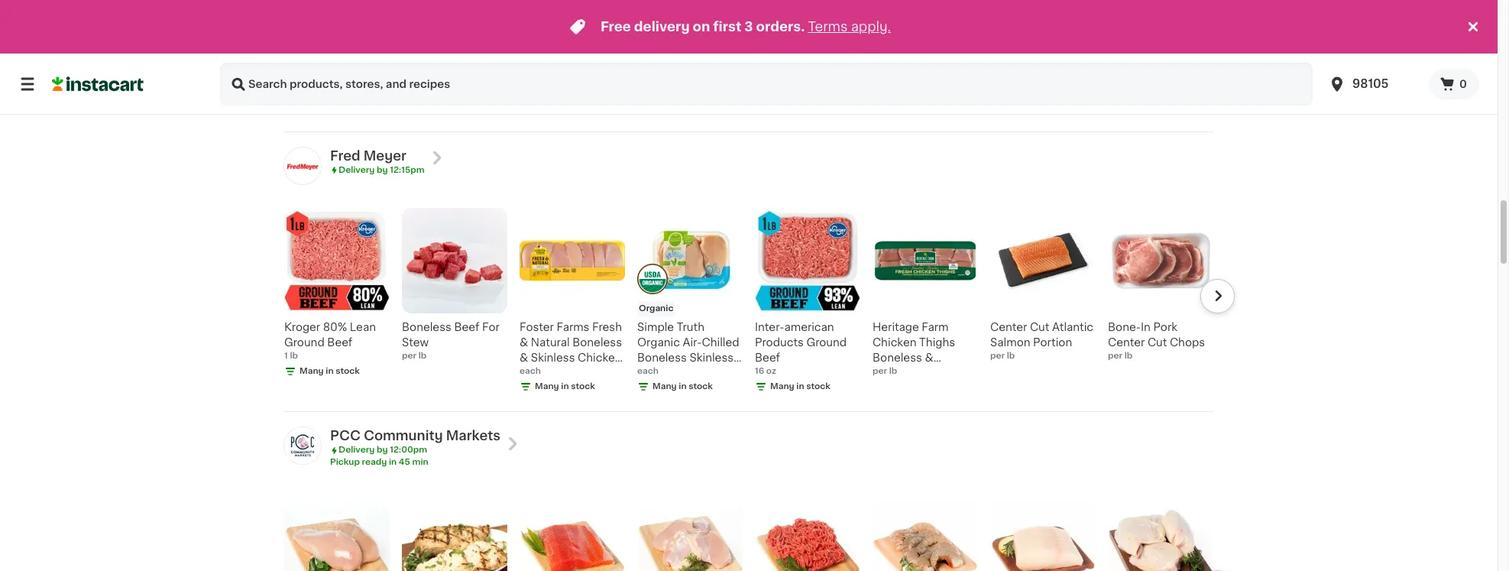Task type: vqa. For each thing, say whether or not it's contained in the screenshot.
the middle Supplies
no



Task type: describe. For each thing, give the bounding box(es) containing it.
many down 'metropolitan market boneless skinless chicken breast'
[[771, 102, 795, 111]]

metropolitan market boneless skinless chicken breast
[[755, 42, 846, 98]]

thighs inside metropolitan market boneless skinless chicken thighs organic
[[520, 88, 556, 98]]

on
[[693, 21, 710, 33]]

stock down metropolitan market organic boneless skinless chicken breast
[[454, 102, 478, 111]]

many down metropolitan market organic boneless skinless chicken breast
[[417, 102, 442, 111]]

beef for kroger 80% lean ground beef 1 lb
[[327, 337, 353, 348]]

many in stock down metropolitan market leanest ground beef 10% fat
[[888, 102, 949, 111]]

delivery by 12:00pm
[[339, 446, 427, 454]]

limited time offer region
[[0, 0, 1465, 54]]

metropolitan for metropolitan market organic boneless skinless chicken breast
[[402, 42, 471, 53]]

farms
[[557, 322, 590, 333]]

boneless inside simple truth organic air-chilled boneless skinless chicken breasts
[[638, 353, 687, 363]]

lb inside the boneless beef for stew per lb
[[419, 352, 427, 360]]

10%
[[944, 72, 965, 83]]

markets
[[446, 430, 501, 442]]

ground for metropolitan market leanest ground beef 10% fat
[[873, 72, 913, 83]]

many down simple truth organic air-chilled boneless skinless chicken breasts in the left of the page
[[653, 382, 677, 391]]

apply.
[[851, 21, 891, 33]]

market for metropolitan market organic chicken thighs
[[1108, 57, 1146, 68]]

45
[[399, 458, 410, 466]]

extra
[[324, 57, 352, 68]]

per lb for metropolitan market organic boneless skinless chicken breast
[[402, 87, 427, 95]]

stock down 10%
[[924, 102, 949, 111]]

meyer
[[364, 150, 407, 162]]

free
[[601, 21, 631, 33]]

free delivery on first 3 orders. terms apply.
[[601, 21, 891, 33]]

in left 45
[[389, 458, 397, 466]]

products
[[755, 337, 804, 348]]

many in stock down metropolitan market organic boneless skinless chicken breast
[[417, 102, 478, 111]]

many down kroger 80% lean ground beef 1 lb
[[300, 367, 324, 375]]

foster
[[520, 322, 554, 333]]

0 button
[[1430, 69, 1480, 99]]

in down metropolitan market leanest ground beef 10% fat
[[915, 102, 922, 111]]

in
[[1141, 322, 1151, 333]]

market for metropolitan market organic boneless skinless chicken breast
[[402, 57, 439, 68]]

foster farms fresh & natural boneless & skinless chicken breast fillets
[[520, 322, 622, 379]]

instacart logo image
[[52, 75, 144, 93]]

many in stock down metropolitan market organic chicken thighs
[[1124, 102, 1184, 111]]

organic for metropolitan market organic boneless skinless chicken breast
[[442, 57, 485, 68]]

16
[[755, 367, 765, 375]]

stock down metropolitan market organic chicken thighs
[[1160, 102, 1184, 111]]

stock down breasts
[[689, 382, 713, 391]]

15%
[[355, 72, 376, 83]]

pcc
[[330, 430, 361, 442]]

min
[[412, 458, 429, 466]]

fred meyer image
[[284, 147, 321, 184]]

community
[[364, 430, 443, 442]]

metropolitan market leanest ground beef 10% fat
[[873, 42, 965, 98]]

kroger
[[284, 322, 320, 333]]

pcc community markets
[[330, 430, 501, 442]]

king salmon fillet 1 lb
[[991, 42, 1086, 65]]

skinless inside simple truth organic air-chilled boneless skinless chicken breasts
[[690, 353, 734, 363]]

many down king salmon fillet 1 lb
[[1006, 72, 1030, 80]]

stew
[[402, 337, 429, 348]]

pickup ready in 45 min
[[330, 458, 429, 466]]

market for metropolitan market grilled chicken breast
[[638, 57, 675, 68]]

80%
[[323, 322, 347, 333]]

air-
[[683, 337, 702, 348]]

chicken inside 'metropolitan market boneless skinless chicken breast'
[[802, 72, 846, 83]]

chicken inside metropolitan market grilled chicken breast
[[638, 72, 682, 83]]

market for metropolitan market leanest ground beef 10% fat
[[873, 57, 910, 68]]

fillet
[[1060, 42, 1086, 53]]

beef for inter-american products ground beef 16 oz
[[755, 353, 781, 363]]

beef for metropolitan market leanest ground beef 10% fat
[[916, 72, 941, 83]]

(6
[[920, 368, 931, 379]]

ground for inter-american products ground beef 16 oz
[[807, 337, 847, 348]]

salmon inside center cut atlantic salmon portion per lb
[[991, 337, 1031, 348]]

pickup
[[330, 458, 360, 466]]

stock down 'metropolitan market boneless skinless chicken breast'
[[807, 102, 831, 111]]

many in stock down breasts
[[653, 382, 713, 391]]

lean inside metropolitan market extra lean ground beef 15% fat
[[355, 57, 381, 68]]

1 inside kroger 80% lean ground beef 1 lb
[[284, 352, 288, 360]]

ground for kroger 80% lean ground beef 1 lb
[[284, 337, 325, 348]]

many down oz at the right bottom
[[771, 382, 795, 391]]

many in stock down king salmon fillet 1 lb
[[1006, 72, 1066, 80]]

farm
[[922, 322, 949, 333]]

inter-
[[755, 322, 785, 333]]

many in stock down 'metropolitan market boneless skinless chicken breast'
[[771, 102, 831, 111]]

in down metropolitan market organic boneless skinless chicken breast
[[444, 102, 451, 111]]

breast inside 'metropolitan market boneless skinless chicken breast'
[[755, 88, 790, 98]]

12:00pm
[[390, 446, 427, 454]]

8
[[934, 368, 941, 379]]

skinless inside heritage farm chicken thighs boneless & skinless (6 8 per pack)
[[873, 368, 917, 379]]

bone-in pork center cut chops per lb
[[1108, 322, 1206, 360]]

organic inside metropolitan market boneless skinless chicken thighs organic
[[558, 88, 601, 98]]

ready
[[362, 458, 387, 466]]

in down metropolitan market organic chicken thighs
[[1150, 102, 1158, 111]]

lb inside center cut atlantic salmon portion per lb
[[1007, 352, 1015, 360]]

many in stock down kroger 80% lean ground beef 1 lb
[[300, 367, 360, 375]]

fresh
[[592, 322, 622, 333]]

98105
[[1353, 78, 1389, 89]]

simple truth organic air-chilled boneless skinless chicken breasts
[[638, 322, 740, 379]]

fillets
[[557, 368, 589, 379]]

3
[[745, 21, 753, 33]]

in down kroger 80% lean ground beef 1 lb
[[326, 367, 334, 375]]

terms
[[808, 21, 848, 33]]

boneless inside foster farms fresh & natural boneless & skinless chicken breast fillets
[[573, 337, 622, 348]]

inter-american products ground beef 16 oz
[[755, 322, 847, 375]]

many in stock down metropolitan market grilled chicken breast
[[653, 102, 713, 111]]

metropolitan market grilled chicken breast
[[638, 42, 719, 83]]

heritage farm chicken thighs boneless & skinless (6 8 per pack)
[[873, 322, 962, 394]]

center cut atlantic salmon portion per lb
[[991, 322, 1094, 360]]

organic for metropolitan market organic chicken thighs
[[1148, 57, 1191, 68]]

breast inside metropolitan market organic boneless skinless chicken breast
[[449, 88, 484, 98]]

delivery by 12:15pm
[[339, 166, 425, 174]]

truth
[[677, 322, 705, 333]]

stock down fillets
[[571, 382, 595, 391]]

lb inside king salmon fillet 1 lb
[[996, 56, 1004, 65]]

heritage
[[873, 322, 919, 333]]

king
[[991, 42, 1015, 53]]

chicken inside metropolitan market organic boneless skinless chicken breast
[[402, 88, 446, 98]]

2 98105 button from the left
[[1329, 63, 1420, 105]]

skinless inside foster farms fresh & natural boneless & skinless chicken breast fillets
[[531, 353, 575, 363]]

in down 'metropolitan market boneless skinless chicken breast'
[[797, 102, 805, 111]]

portion
[[1034, 337, 1073, 348]]



Task type: locate. For each thing, give the bounding box(es) containing it.
1 metropolitan from the left
[[284, 42, 353, 53]]

in down breasts
[[679, 382, 687, 391]]

&
[[520, 337, 528, 348], [520, 353, 528, 363], [925, 353, 934, 363]]

fred meyer
[[330, 150, 407, 162]]

5 metropolitan from the left
[[755, 42, 824, 53]]

1 98105 button from the left
[[1319, 63, 1430, 105]]

pork
[[1154, 322, 1178, 333]]

in down metropolitan market boneless skinless chicken thighs organic
[[561, 102, 569, 111]]

organic
[[442, 57, 485, 68], [1148, 57, 1191, 68], [558, 88, 601, 98], [639, 304, 674, 313], [638, 337, 680, 348]]

1 each from the left
[[520, 367, 541, 375]]

many down fillets
[[535, 382, 559, 391]]

boneless inside the boneless beef for stew per lb
[[402, 322, 452, 333]]

6 metropolitan from the left
[[873, 42, 942, 53]]

1 down king on the right
[[991, 56, 994, 65]]

metropolitan inside 'metropolitan market boneless skinless chicken breast'
[[755, 42, 824, 53]]

beef down 80%
[[327, 337, 353, 348]]

lean up 15%
[[355, 57, 381, 68]]

1 delivery from the top
[[339, 166, 375, 174]]

fat down apply.
[[873, 88, 890, 98]]

ground down leanest on the right
[[873, 72, 913, 83]]

natural
[[531, 337, 570, 348]]

market for metropolitan market boneless skinless chicken thighs organic
[[520, 57, 557, 68]]

chicken inside heritage farm chicken thighs boneless & skinless (6 8 per pack)
[[873, 337, 917, 348]]

2 vertical spatial 1
[[284, 352, 288, 360]]

many down metropolitan market organic chicken thighs
[[1124, 102, 1148, 111]]

item carousel region for fred meyer
[[263, 202, 1235, 405]]

2 fat from the left
[[873, 88, 890, 98]]

ground down american
[[807, 337, 847, 348]]

by
[[377, 166, 388, 174], [377, 446, 388, 454]]

salmon
[[1017, 42, 1058, 53], [991, 337, 1031, 348]]

1 up fred meyer "icon"
[[284, 87, 288, 95]]

center
[[991, 322, 1028, 333], [1108, 337, 1145, 348]]

metropolitan inside metropolitan market extra lean ground beef 15% fat
[[284, 42, 353, 53]]

0 horizontal spatial each
[[520, 367, 541, 375]]

1 horizontal spatial fat
[[873, 88, 890, 98]]

market inside metropolitan market grilled chicken breast
[[638, 57, 675, 68]]

many down metropolitan market grilled chicken breast
[[653, 102, 677, 111]]

item badge image
[[638, 264, 668, 294]]

per
[[944, 368, 962, 379]]

1 vertical spatial delivery
[[339, 446, 375, 454]]

3 market from the left
[[520, 57, 557, 68]]

per inside "bone-in pork center cut chops per lb"
[[1108, 352, 1123, 360]]

metropolitan
[[284, 42, 353, 53], [402, 42, 471, 53], [520, 42, 589, 53], [638, 42, 706, 53], [755, 42, 824, 53], [873, 42, 942, 53], [1108, 42, 1177, 53]]

kroger 80% lean ground beef 1 lb
[[284, 322, 376, 360]]

stock down kroger 80% lean ground beef 1 lb
[[336, 367, 360, 375]]

metropolitan for metropolitan market leanest ground beef 10% fat
[[873, 42, 942, 53]]

stock down 15%
[[336, 102, 360, 111]]

american
[[785, 322, 834, 333]]

metropolitan inside metropolitan market grilled chicken breast
[[638, 42, 706, 53]]

1 horizontal spatial each
[[638, 367, 659, 375]]

5 market from the left
[[755, 57, 793, 68]]

7 metropolitan from the left
[[1108, 42, 1177, 53]]

pack)
[[873, 383, 903, 394]]

boneless down heritage
[[873, 353, 923, 363]]

boneless up stew
[[402, 322, 452, 333]]

beef inside metropolitan market extra lean ground beef 15% fat
[[327, 72, 353, 83]]

in down king salmon fillet 1 lb
[[1032, 72, 1040, 80]]

market inside metropolitan market boneless skinless chicken thighs organic
[[520, 57, 557, 68]]

beef
[[327, 72, 353, 83], [916, 72, 941, 83], [454, 322, 480, 333], [327, 337, 353, 348], [755, 353, 781, 363]]

ground inside metropolitan market leanest ground beef 10% fat
[[873, 72, 913, 83]]

boneless inside metropolitan market organic boneless skinless chicken breast
[[402, 72, 452, 83]]

boneless beef for stew per lb
[[402, 322, 500, 360]]

salmon inside king salmon fillet 1 lb
[[1017, 42, 1058, 53]]

delivery down fred
[[339, 166, 375, 174]]

beef down leanest on the right
[[916, 72, 941, 83]]

boneless down simple
[[638, 353, 687, 363]]

per inside center cut atlantic salmon portion per lb
[[991, 352, 1005, 360]]

market inside metropolitan market organic boneless skinless chicken breast
[[402, 57, 439, 68]]

in down metropolitan market extra lean ground beef 15% fat
[[326, 102, 334, 111]]

per lb up meyer
[[402, 87, 427, 95]]

1 lb
[[284, 87, 298, 95]]

in down inter-american products ground beef 16 oz
[[797, 382, 805, 391]]

1 market from the left
[[284, 57, 322, 68]]

cut up portion
[[1030, 322, 1050, 333]]

stock down inter-american products ground beef 16 oz
[[807, 382, 831, 391]]

many down metropolitan market extra lean ground beef 15% fat
[[300, 102, 324, 111]]

center down bone-
[[1108, 337, 1145, 348]]

Search field
[[220, 63, 1313, 105]]

many
[[1006, 72, 1030, 80], [300, 102, 324, 111], [417, 102, 442, 111], [535, 102, 559, 111], [653, 102, 677, 111], [771, 102, 795, 111], [888, 102, 913, 111], [1124, 102, 1148, 111], [300, 367, 324, 375], [535, 382, 559, 391], [653, 382, 677, 391], [771, 382, 795, 391]]

2 each from the left
[[638, 367, 659, 375]]

lb inside kroger 80% lean ground beef 1 lb
[[290, 352, 298, 360]]

beef inside the boneless beef for stew per lb
[[454, 322, 480, 333]]

chilled
[[702, 337, 740, 348]]

boneless
[[560, 57, 609, 68], [795, 57, 845, 68], [402, 72, 452, 83], [402, 322, 452, 333], [573, 337, 622, 348], [638, 353, 687, 363], [873, 353, 923, 363]]

each down natural
[[520, 367, 541, 375]]

0 vertical spatial delivery
[[339, 166, 375, 174]]

terms apply. link
[[808, 21, 891, 33]]

6 market from the left
[[873, 57, 910, 68]]

in
[[1032, 72, 1040, 80], [326, 102, 334, 111], [444, 102, 451, 111], [561, 102, 569, 111], [679, 102, 687, 111], [797, 102, 805, 111], [915, 102, 922, 111], [1150, 102, 1158, 111], [326, 367, 334, 375], [561, 382, 569, 391], [679, 382, 687, 391], [797, 382, 805, 391], [389, 458, 397, 466]]

0 vertical spatial item carousel region
[[263, 202, 1235, 405]]

2 by from the top
[[377, 446, 388, 454]]

0 horizontal spatial cut
[[1030, 322, 1050, 333]]

boneless inside 'metropolitan market boneless skinless chicken breast'
[[795, 57, 845, 68]]

1 by from the top
[[377, 166, 388, 174]]

lb inside "bone-in pork center cut chops per lb"
[[1125, 352, 1133, 360]]

1 vertical spatial item carousel region
[[284, 493, 1235, 571]]

many down metropolitan market leanest ground beef 10% fat
[[888, 102, 913, 111]]

0 horizontal spatial fat
[[284, 88, 301, 98]]

ground
[[284, 72, 325, 83], [873, 72, 913, 83], [284, 337, 325, 348], [807, 337, 847, 348]]

None search field
[[220, 63, 1313, 105]]

0 horizontal spatial center
[[991, 322, 1028, 333]]

thighs inside metropolitan market organic chicken thighs
[[1155, 72, 1191, 83]]

by for 12:00pm
[[377, 446, 388, 454]]

thighs
[[1155, 72, 1191, 83], [520, 88, 556, 98], [920, 337, 956, 348]]

metropolitan market organic chicken thighs
[[1108, 42, 1191, 83]]

per lb
[[402, 87, 427, 95], [873, 367, 898, 375]]

item carousel region containing kroger 80% lean ground beef
[[263, 202, 1235, 405]]

many in stock down oz at the right bottom
[[771, 382, 831, 391]]

each for skinless
[[520, 367, 541, 375]]

cut down pork
[[1148, 337, 1168, 348]]

skinless inside 'metropolitan market boneless skinless chicken breast'
[[755, 72, 799, 83]]

market inside 'metropolitan market boneless skinless chicken breast'
[[755, 57, 793, 68]]

organic for simple truth organic air-chilled boneless skinless chicken breasts
[[638, 337, 680, 348]]

many in stock down metropolitan market extra lean ground beef 15% fat
[[300, 102, 360, 111]]

each down simple
[[638, 367, 659, 375]]

metropolitan market organic boneless skinless chicken breast
[[402, 42, 499, 98]]

thighs inside heritage farm chicken thighs boneless & skinless (6 8 per pack)
[[920, 337, 956, 348]]

cut inside center cut atlantic salmon portion per lb
[[1030, 322, 1050, 333]]

1 vertical spatial salmon
[[991, 337, 1031, 348]]

1 vertical spatial center
[[1108, 337, 1145, 348]]

metropolitan inside metropolitan market organic boneless skinless chicken breast
[[402, 42, 471, 53]]

1 horizontal spatial cut
[[1148, 337, 1168, 348]]

atlantic
[[1053, 322, 1094, 333]]

metropolitan for metropolitan market boneless skinless chicken breast
[[755, 42, 824, 53]]

fat inside metropolitan market leanest ground beef 10% fat
[[873, 88, 890, 98]]

many in stock down fillets
[[535, 382, 595, 391]]

ground up 1 lb
[[284, 72, 325, 83]]

metropolitan inside metropolitan market boneless skinless chicken thighs organic
[[520, 42, 589, 53]]

first
[[713, 21, 742, 33]]

1 vertical spatial lean
[[350, 322, 376, 333]]

stock down "grilled"
[[689, 102, 713, 111]]

1 vertical spatial 1
[[284, 87, 288, 95]]

0 vertical spatial by
[[377, 166, 388, 174]]

stock down metropolitan market boneless skinless chicken thighs organic
[[571, 102, 595, 111]]

beef inside kroger 80% lean ground beef 1 lb
[[327, 337, 353, 348]]

market inside metropolitan market leanest ground beef 10% fat
[[873, 57, 910, 68]]

simple
[[638, 322, 674, 333]]

0 vertical spatial thighs
[[1155, 72, 1191, 83]]

fat up fred meyer "icon"
[[284, 88, 301, 98]]

delivery for delivery by 12:00pm
[[339, 446, 375, 454]]

lean right 80%
[[350, 322, 376, 333]]

metropolitan for metropolitan market boneless skinless chicken thighs organic
[[520, 42, 589, 53]]

7 market from the left
[[1108, 57, 1146, 68]]

1 vertical spatial per lb
[[873, 367, 898, 375]]

0 vertical spatial lean
[[355, 57, 381, 68]]

3 metropolitan from the left
[[520, 42, 589, 53]]

organic inside simple truth organic air-chilled boneless skinless chicken breasts
[[638, 337, 680, 348]]

chicken
[[567, 72, 611, 83], [638, 72, 682, 83], [802, 72, 846, 83], [1108, 72, 1152, 83], [402, 88, 446, 98], [873, 337, 917, 348], [578, 353, 622, 363], [638, 368, 682, 379]]

1
[[991, 56, 994, 65], [284, 87, 288, 95], [284, 352, 288, 360]]

stock
[[1042, 72, 1066, 80], [336, 102, 360, 111], [454, 102, 478, 111], [571, 102, 595, 111], [689, 102, 713, 111], [807, 102, 831, 111], [924, 102, 949, 111], [1160, 102, 1184, 111], [336, 367, 360, 375], [571, 382, 595, 391], [689, 382, 713, 391], [807, 382, 831, 391]]

0 vertical spatial cut
[[1030, 322, 1050, 333]]

oz
[[767, 367, 777, 375]]

2 delivery from the top
[[339, 446, 375, 454]]

boneless inside heritage farm chicken thighs boneless & skinless (6 8 per pack)
[[873, 353, 923, 363]]

metropolitan market extra lean ground beef 15% fat
[[284, 42, 381, 98]]

2 metropolitan from the left
[[402, 42, 471, 53]]

fred
[[330, 150, 361, 162]]

item carousel region for pcc community markets
[[284, 493, 1235, 571]]

by for 12:15pm
[[377, 166, 388, 174]]

boneless inside metropolitan market boneless skinless chicken thighs organic
[[560, 57, 609, 68]]

beef down extra at the left of page
[[327, 72, 353, 83]]

market
[[284, 57, 322, 68], [402, 57, 439, 68], [520, 57, 557, 68], [638, 57, 675, 68], [755, 57, 793, 68], [873, 57, 910, 68], [1108, 57, 1146, 68]]

organic inside metropolitan market organic chicken thighs
[[1148, 57, 1191, 68]]

4 metropolitan from the left
[[638, 42, 706, 53]]

center left atlantic
[[991, 322, 1028, 333]]

metropolitan inside metropolitan market organic chicken thighs
[[1108, 42, 1177, 53]]

organic inside metropolitan market organic boneless skinless chicken breast
[[442, 57, 485, 68]]

each for chicken
[[638, 367, 659, 375]]

metropolitan for metropolitan market grilled chicken breast
[[638, 42, 706, 53]]

per
[[402, 87, 417, 95], [402, 352, 417, 360], [991, 352, 1005, 360], [1108, 352, 1123, 360], [873, 367, 888, 375]]

chops
[[1170, 337, 1206, 348]]

1 vertical spatial thighs
[[520, 88, 556, 98]]

per lb inside item carousel region
[[873, 367, 898, 375]]

beef left for in the bottom left of the page
[[454, 322, 480, 333]]

ground down 'kroger'
[[284, 337, 325, 348]]

2 vertical spatial thighs
[[920, 337, 956, 348]]

leanest
[[913, 57, 956, 68]]

breasts
[[684, 368, 725, 379]]

2 market from the left
[[402, 57, 439, 68]]

delivery for delivery by 12:15pm
[[339, 166, 375, 174]]

salmon right king on the right
[[1017, 42, 1058, 53]]

in down metropolitan market grilled chicken breast
[[679, 102, 687, 111]]

by up pickup ready in 45 min
[[377, 446, 388, 454]]

per lb up pack)
[[873, 367, 898, 375]]

for
[[482, 322, 500, 333]]

boneless down 'free' at the left of page
[[560, 57, 609, 68]]

fat
[[284, 88, 301, 98], [873, 88, 890, 98]]

chicken inside metropolitan market organic chicken thighs
[[1108, 72, 1152, 83]]

boneless right 15%
[[402, 72, 452, 83]]

many in stock
[[1006, 72, 1066, 80], [300, 102, 360, 111], [417, 102, 478, 111], [535, 102, 595, 111], [653, 102, 713, 111], [771, 102, 831, 111], [888, 102, 949, 111], [1124, 102, 1184, 111], [300, 367, 360, 375], [535, 382, 595, 391], [653, 382, 713, 391], [771, 382, 831, 391]]

98105 button
[[1319, 63, 1430, 105], [1329, 63, 1420, 105]]

skinless
[[454, 72, 499, 83], [520, 72, 564, 83], [755, 72, 799, 83], [531, 353, 575, 363], [690, 353, 734, 363], [873, 368, 917, 379]]

fat inside metropolitan market extra lean ground beef 15% fat
[[284, 88, 301, 98]]

skinless inside metropolitan market boneless skinless chicken thighs organic
[[520, 72, 564, 83]]

breast inside metropolitan market grilled chicken breast
[[684, 72, 719, 83]]

market for metropolitan market boneless skinless chicken breast
[[755, 57, 793, 68]]

pcc community markets image
[[284, 427, 321, 464]]

1 horizontal spatial per lb
[[873, 367, 898, 375]]

per lb for heritage farm chicken thighs boneless & skinless (6 8 per pack)
[[873, 367, 898, 375]]

beef inside inter-american products ground beef 16 oz
[[755, 353, 781, 363]]

item carousel region
[[263, 202, 1235, 405], [284, 493, 1235, 571]]

grilled
[[678, 57, 713, 68]]

& inside heritage farm chicken thighs boneless & skinless (6 8 per pack)
[[925, 353, 934, 363]]

by down meyer
[[377, 166, 388, 174]]

1 vertical spatial by
[[377, 446, 388, 454]]

1 fat from the left
[[284, 88, 301, 98]]

per inside the boneless beef for stew per lb
[[402, 352, 417, 360]]

market for metropolitan market extra lean ground beef 15% fat
[[284, 57, 322, 68]]

cut inside "bone-in pork center cut chops per lb"
[[1148, 337, 1168, 348]]

salmon left portion
[[991, 337, 1031, 348]]

4 market from the left
[[638, 57, 675, 68]]

orders.
[[756, 21, 805, 33]]

stock down king salmon fillet 1 lb
[[1042, 72, 1066, 80]]

bone-
[[1108, 322, 1141, 333]]

metropolitan for metropolitan market organic chicken thighs
[[1108, 42, 1177, 53]]

1 horizontal spatial center
[[1108, 337, 1145, 348]]

breast inside foster farms fresh & natural boneless & skinless chicken breast fillets
[[520, 368, 555, 379]]

breast
[[684, 72, 719, 83], [449, 88, 484, 98], [755, 88, 790, 98], [520, 368, 555, 379]]

12:15pm
[[390, 166, 425, 174]]

market inside metropolitan market extra lean ground beef 15% fat
[[284, 57, 322, 68]]

0
[[1460, 79, 1468, 89]]

beef up oz at the right bottom
[[755, 353, 781, 363]]

0 vertical spatial 1
[[991, 56, 994, 65]]

chicken inside metropolitan market boneless skinless chicken thighs organic
[[567, 72, 611, 83]]

cut
[[1030, 322, 1050, 333], [1148, 337, 1168, 348]]

metropolitan market boneless skinless chicken thighs organic
[[520, 42, 611, 98]]

0 vertical spatial center
[[991, 322, 1028, 333]]

ground inside inter-american products ground beef 16 oz
[[807, 337, 847, 348]]

chicken inside simple truth organic air-chilled boneless skinless chicken breasts
[[638, 368, 682, 379]]

center inside center cut atlantic salmon portion per lb
[[991, 322, 1028, 333]]

boneless down fresh
[[573, 337, 622, 348]]

ground inside kroger 80% lean ground beef 1 lb
[[284, 337, 325, 348]]

delivery
[[634, 21, 690, 33]]

ground inside metropolitan market extra lean ground beef 15% fat
[[284, 72, 325, 83]]

delivery up pickup
[[339, 446, 375, 454]]

market inside metropolitan market organic chicken thighs
[[1108, 57, 1146, 68]]

beef inside metropolitan market leanest ground beef 10% fat
[[916, 72, 941, 83]]

metropolitan for metropolitan market extra lean ground beef 15% fat
[[284, 42, 353, 53]]

chicken inside foster farms fresh & natural boneless & skinless chicken breast fillets
[[578, 353, 622, 363]]

1 vertical spatial cut
[[1148, 337, 1168, 348]]

0 horizontal spatial thighs
[[520, 88, 556, 98]]

each
[[520, 367, 541, 375], [638, 367, 659, 375]]

many down metropolitan market boneless skinless chicken thighs organic
[[535, 102, 559, 111]]

skinless inside metropolitan market organic boneless skinless chicken breast
[[454, 72, 499, 83]]

metropolitan inside metropolitan market leanest ground beef 10% fat
[[873, 42, 942, 53]]

lean inside kroger 80% lean ground beef 1 lb
[[350, 322, 376, 333]]

2 horizontal spatial thighs
[[1155, 72, 1191, 83]]

0 horizontal spatial per lb
[[402, 87, 427, 95]]

0 vertical spatial per lb
[[402, 87, 427, 95]]

in down fillets
[[561, 382, 569, 391]]

1 inside king salmon fillet 1 lb
[[991, 56, 994, 65]]

1 horizontal spatial thighs
[[920, 337, 956, 348]]

boneless down terms
[[795, 57, 845, 68]]

center inside "bone-in pork center cut chops per lb"
[[1108, 337, 1145, 348]]

1 down 'kroger'
[[284, 352, 288, 360]]

many in stock down metropolitan market boneless skinless chicken thighs organic
[[535, 102, 595, 111]]

0 vertical spatial salmon
[[1017, 42, 1058, 53]]



